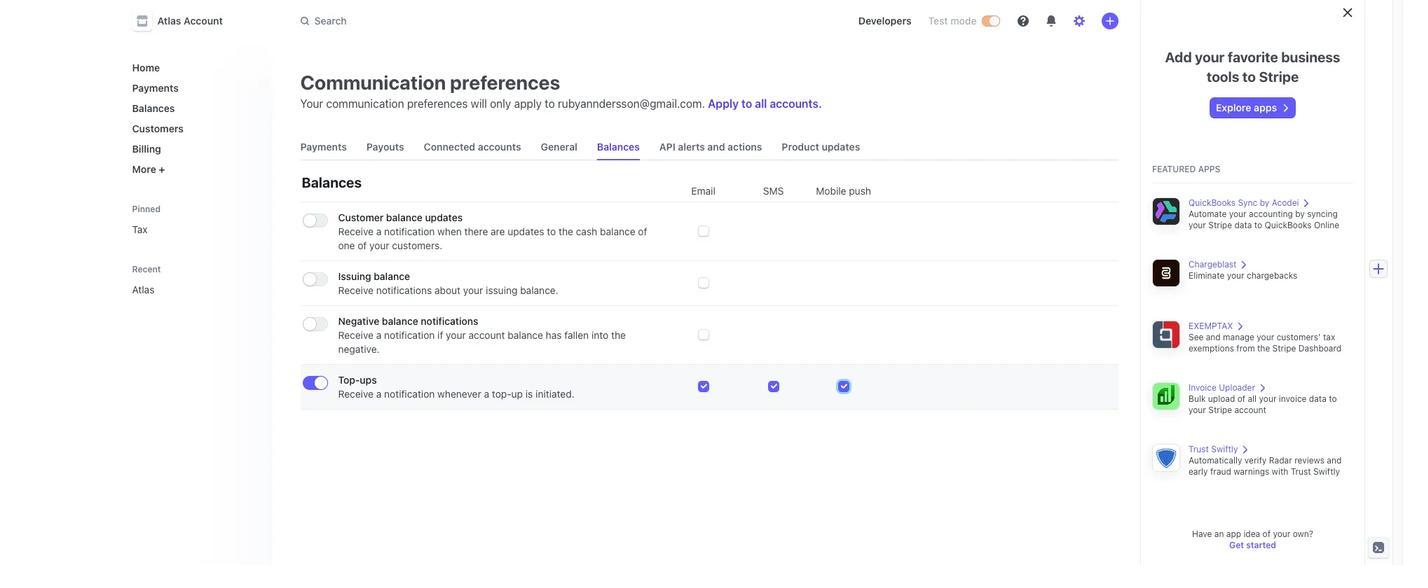 Task type: vqa. For each thing, say whether or not it's contained in the screenshot.
bottom Doer
no



Task type: locate. For each thing, give the bounding box(es) containing it.
0 vertical spatial trust
[[1189, 444, 1209, 455]]

balance for negative balance notifications receive a notification if your account balance has fallen into the negative.
[[382, 315, 418, 327]]

0 vertical spatial notifications
[[376, 285, 432, 297]]

2 notification from the top
[[384, 330, 435, 341]]

your down chargeblast
[[1227, 271, 1245, 281]]

3 receive from the top
[[338, 330, 374, 341]]

1 notification from the top
[[384, 226, 435, 238]]

1 vertical spatial updates
[[425, 212, 463, 224]]

account down uploader
[[1235, 405, 1267, 416]]

balances up customer
[[302, 175, 362, 191]]

a inside negative balance notifications receive a notification if your account balance has fallen into the negative.
[[376, 330, 382, 341]]

automate your accounting by syncing your stripe data to quickbooks online
[[1189, 209, 1340, 231]]

notifications up if
[[421, 315, 479, 327]]

balances link up billing link
[[127, 97, 261, 120]]

atlas left account
[[157, 15, 181, 27]]

manage
[[1223, 332, 1255, 343]]

if
[[438, 330, 443, 341]]

balance.
[[520, 285, 559, 297]]

1 horizontal spatial swiftly
[[1314, 467, 1341, 477]]

pin to navigation image
[[249, 284, 260, 296]]

automate
[[1189, 209, 1227, 219]]

favorite
[[1228, 49, 1279, 65]]

your up tools
[[1195, 49, 1225, 65]]

0 horizontal spatial balances link
[[127, 97, 261, 120]]

a left top-
[[484, 388, 489, 400]]

account inside negative balance notifications receive a notification if your account balance has fallen into the negative.
[[469, 330, 505, 341]]

your left invoice
[[1259, 394, 1277, 405]]

account inside bulk upload of all your invoice data to your stripe account
[[1235, 405, 1267, 416]]

preferences
[[450, 71, 560, 94], [407, 97, 468, 110]]

1 vertical spatial the
[[611, 330, 626, 341]]

and
[[708, 141, 725, 153], [1206, 332, 1221, 343], [1327, 456, 1342, 466]]

receive down customer
[[338, 226, 374, 238]]

notification up customers.
[[384, 226, 435, 238]]

balance left has
[[508, 330, 543, 341]]

apps
[[1199, 164, 1221, 175]]

api alerts and actions link
[[654, 135, 768, 160]]

online
[[1314, 220, 1340, 231]]

notifications inside negative balance notifications receive a notification if your account balance has fallen into the negative.
[[421, 315, 479, 327]]

trust inside automatically verify radar reviews and early fraud warnings with trust swiftly
[[1291, 467, 1311, 477]]

notification left whenever
[[384, 388, 435, 400]]

updates
[[822, 141, 860, 153], [425, 212, 463, 224], [508, 226, 544, 238]]

more +
[[132, 163, 165, 175]]

negative
[[338, 315, 379, 327]]

communication preferences your communication preferences will only apply to rubyanndersson@gmail.com. apply to all accounts.
[[300, 71, 822, 110]]

swiftly
[[1212, 444, 1238, 455], [1314, 467, 1341, 477]]

balances inside core navigation links element
[[132, 102, 175, 114]]

negative balance notifications receive a notification if your account balance has fallen into the negative.
[[338, 315, 626, 355]]

of down uploader
[[1238, 394, 1246, 405]]

balance inside issuing balance receive notifications about your issuing balance.
[[374, 271, 410, 283]]

1 horizontal spatial quickbooks
[[1265, 220, 1312, 231]]

exemptax image
[[1153, 321, 1181, 349]]

4 receive from the top
[[338, 388, 374, 400]]

balances link down rubyanndersson@gmail.com.
[[592, 135, 646, 160]]

payouts
[[367, 141, 404, 153]]

to inside automate your accounting by syncing your stripe data to quickbooks online
[[1255, 220, 1263, 231]]

1 vertical spatial all
[[1248, 394, 1257, 405]]

the inside customer balance updates receive a notification when there are updates to the cash balance of one of your customers.
[[559, 226, 573, 238]]

your right one on the left
[[370, 240, 390, 252]]

home
[[132, 62, 160, 74]]

2 vertical spatial balances
[[302, 175, 362, 191]]

1 vertical spatial balances link
[[592, 135, 646, 160]]

balances down rubyanndersson@gmail.com.
[[597, 141, 640, 153]]

0 vertical spatial atlas
[[157, 15, 181, 27]]

of right one on the left
[[358, 240, 367, 252]]

payments down your on the left top
[[300, 141, 347, 153]]

0 vertical spatial the
[[559, 226, 573, 238]]

only
[[490, 97, 511, 110]]

1 vertical spatial swiftly
[[1314, 467, 1341, 477]]

to down the favorite
[[1243, 69, 1256, 85]]

1 vertical spatial preferences
[[407, 97, 468, 110]]

data inside bulk upload of all your invoice data to your stripe account
[[1309, 394, 1327, 405]]

balance for issuing balance receive notifications about your issuing balance.
[[374, 271, 410, 283]]

0 horizontal spatial swiftly
[[1212, 444, 1238, 455]]

verify
[[1245, 456, 1267, 466]]

a
[[376, 226, 382, 238], [376, 330, 382, 341], [376, 388, 382, 400], [484, 388, 489, 400]]

will
[[471, 97, 487, 110]]

0 vertical spatial account
[[469, 330, 505, 341]]

1 vertical spatial atlas
[[132, 284, 155, 296]]

0 horizontal spatial account
[[469, 330, 505, 341]]

recent navigation links element
[[118, 258, 272, 301]]

0 vertical spatial payments
[[132, 82, 179, 94]]

3 notification from the top
[[384, 388, 435, 400]]

receive down negative
[[338, 330, 374, 341]]

0 vertical spatial by
[[1260, 198, 1270, 208]]

customers'
[[1277, 332, 1321, 343]]

from
[[1237, 344, 1255, 354]]

preferences left will
[[407, 97, 468, 110]]

balance for customer balance updates receive a notification when there are updates to the cash balance of one of your customers.
[[386, 212, 423, 224]]

whenever
[[438, 388, 481, 400]]

1 vertical spatial by
[[1296, 209, 1305, 219]]

+
[[159, 163, 165, 175]]

the right from
[[1258, 344, 1271, 354]]

a up negative.
[[376, 330, 382, 341]]

by up accounting on the right
[[1260, 198, 1270, 208]]

payments
[[132, 82, 179, 94], [300, 141, 347, 153]]

Search text field
[[292, 8, 687, 34]]

cash
[[576, 226, 598, 238]]

1 vertical spatial trust
[[1291, 467, 1311, 477]]

to inside bulk upload of all your invoice data to your stripe account
[[1329, 394, 1337, 405]]

2 vertical spatial the
[[1258, 344, 1271, 354]]

atlas inside 'link'
[[132, 284, 155, 296]]

to left cash
[[547, 226, 556, 238]]

settings image
[[1074, 15, 1085, 27]]

0 vertical spatial quickbooks
[[1189, 198, 1236, 208]]

fraud
[[1211, 467, 1232, 477]]

updates right are
[[508, 226, 544, 238]]

communication
[[300, 71, 446, 94]]

quickbooks up "automate" on the top right of page
[[1189, 198, 1236, 208]]

mode
[[951, 15, 977, 27]]

quickbooks sync by acodei image
[[1153, 198, 1181, 226]]

1 horizontal spatial trust
[[1291, 467, 1311, 477]]

receive
[[338, 226, 374, 238], [338, 285, 374, 297], [338, 330, 374, 341], [338, 388, 374, 400]]

0 horizontal spatial data
[[1235, 220, 1252, 231]]

product updates
[[782, 141, 860, 153]]

payments link down your on the left top
[[295, 135, 353, 160]]

balances up customers
[[132, 102, 175, 114]]

stripe down the favorite
[[1259, 69, 1299, 85]]

stripe inside bulk upload of all your invoice data to your stripe account
[[1209, 405, 1233, 416]]

notification inside negative balance notifications receive a notification if your account balance has fallen into the negative.
[[384, 330, 435, 341]]

0 vertical spatial balances
[[132, 102, 175, 114]]

1 vertical spatial notification
[[384, 330, 435, 341]]

notification inside top-ups receive a notification whenever a top-up is initiated.
[[384, 388, 435, 400]]

atlas down recent
[[132, 284, 155, 296]]

notification left if
[[384, 330, 435, 341]]

1 horizontal spatial atlas
[[157, 15, 181, 27]]

updates up when
[[425, 212, 463, 224]]

by down acodei
[[1296, 209, 1305, 219]]

1 vertical spatial notifications
[[421, 315, 479, 327]]

invoice
[[1189, 383, 1217, 393]]

data inside automate your accounting by syncing your stripe data to quickbooks online
[[1235, 220, 1252, 231]]

stripe down upload on the bottom right of page
[[1209, 405, 1233, 416]]

all
[[755, 97, 767, 110], [1248, 394, 1257, 405]]

2 vertical spatial notification
[[384, 388, 435, 400]]

stripe inside automate your accounting by syncing your stripe data to quickbooks online
[[1209, 220, 1233, 231]]

stripe down the customers'
[[1273, 344, 1297, 354]]

to right the apply
[[545, 97, 555, 110]]

mobile push
[[816, 185, 871, 197]]

1 horizontal spatial account
[[1235, 405, 1267, 416]]

balance right cash
[[600, 226, 636, 238]]

trust
[[1189, 444, 1209, 455], [1291, 467, 1311, 477]]

pinned navigation links element
[[127, 198, 264, 241]]

customer
[[338, 212, 384, 224]]

get started link
[[1230, 541, 1277, 551]]

1 vertical spatial quickbooks
[[1265, 220, 1312, 231]]

atlas inside button
[[157, 15, 181, 27]]

notifications left the 'about'
[[376, 285, 432, 297]]

see and manage your customers' tax exemptions from the stripe dashboard
[[1189, 332, 1342, 354]]

2 vertical spatial and
[[1327, 456, 1342, 466]]

0 vertical spatial all
[[755, 97, 767, 110]]

1 receive from the top
[[338, 226, 374, 238]]

atlas account
[[157, 15, 223, 27]]

when
[[438, 226, 462, 238]]

data right invoice
[[1309, 394, 1327, 405]]

of inside have an app idea of your own? get started
[[1263, 529, 1271, 540]]

Search search field
[[292, 8, 687, 34]]

receive down top-
[[338, 388, 374, 400]]

0 vertical spatial data
[[1235, 220, 1252, 231]]

warnings
[[1234, 467, 1270, 477]]

the left cash
[[559, 226, 573, 238]]

0 horizontal spatial trust
[[1189, 444, 1209, 455]]

all down uploader
[[1248, 394, 1257, 405]]

and up "exemptions"
[[1206, 332, 1221, 343]]

to right invoice
[[1329, 394, 1337, 405]]

0 vertical spatial and
[[708, 141, 725, 153]]

exemptax
[[1189, 321, 1233, 332]]

1 horizontal spatial and
[[1206, 332, 1221, 343]]

2 horizontal spatial updates
[[822, 141, 860, 153]]

a down customer
[[376, 226, 382, 238]]

2 horizontal spatial balances
[[597, 141, 640, 153]]

about
[[435, 285, 461, 297]]

1 horizontal spatial balances link
[[592, 135, 646, 160]]

and right reviews at right
[[1327, 456, 1342, 466]]

0 vertical spatial updates
[[822, 141, 860, 153]]

your right the 'about'
[[463, 285, 483, 297]]

tab list
[[295, 135, 1119, 161]]

1 vertical spatial account
[[1235, 405, 1267, 416]]

recent
[[132, 264, 161, 275]]

0 vertical spatial payments link
[[127, 76, 261, 100]]

account
[[469, 330, 505, 341], [1235, 405, 1267, 416]]

swiftly inside automatically verify radar reviews and early fraud warnings with trust swiftly
[[1314, 467, 1341, 477]]

1 vertical spatial balances
[[597, 141, 640, 153]]

of right cash
[[638, 226, 647, 238]]

atlas link
[[127, 278, 242, 301]]

a down ups
[[376, 388, 382, 400]]

2 horizontal spatial and
[[1327, 456, 1342, 466]]

receive down the issuing on the top left
[[338, 285, 374, 297]]

payments down 'home'
[[132, 82, 179, 94]]

0 horizontal spatial payments
[[132, 82, 179, 94]]

invoice uploader
[[1189, 383, 1256, 393]]

featured apps
[[1153, 164, 1221, 175]]

0 vertical spatial swiftly
[[1212, 444, 1238, 455]]

updates right 'product'
[[822, 141, 860, 153]]

tax
[[1324, 332, 1336, 343]]

data down quickbooks sync by acodei
[[1235, 220, 1252, 231]]

stripe down "automate" on the top right of page
[[1209, 220, 1233, 231]]

your inside customer balance updates receive a notification when there are updates to the cash balance of one of your customers.
[[370, 240, 390, 252]]

up
[[512, 388, 523, 400]]

balance right negative
[[382, 315, 418, 327]]

accounting
[[1249, 209, 1293, 219]]

to down accounting on the right
[[1255, 220, 1263, 231]]

quickbooks down accounting on the right
[[1265, 220, 1312, 231]]

your right if
[[446, 330, 466, 341]]

and right alerts
[[708, 141, 725, 153]]

payments link up customers 'link'
[[127, 76, 261, 100]]

0 horizontal spatial payments link
[[127, 76, 261, 100]]

and inside the see and manage your customers' tax exemptions from the stripe dashboard
[[1206, 332, 1221, 343]]

0 horizontal spatial balances
[[132, 102, 175, 114]]

your right manage
[[1257, 332, 1275, 343]]

connected accounts link
[[418, 135, 527, 160]]

chargebacks
[[1247, 271, 1298, 281]]

uploader
[[1219, 383, 1256, 393]]

notifications
[[376, 285, 432, 297], [421, 315, 479, 327]]

1 horizontal spatial all
[[1248, 394, 1257, 405]]

apply
[[514, 97, 542, 110]]

apply
[[708, 97, 739, 110]]

notification inside customer balance updates receive a notification when there are updates to the cash balance of one of your customers.
[[384, 226, 435, 238]]

all inside bulk upload of all your invoice data to your stripe account
[[1248, 394, 1257, 405]]

api
[[660, 141, 676, 153]]

0 vertical spatial balances link
[[127, 97, 261, 120]]

to inside customer balance updates receive a notification when there are updates to the cash balance of one of your customers.
[[547, 226, 556, 238]]

balance up customers.
[[386, 212, 423, 224]]

swiftly down reviews at right
[[1314, 467, 1341, 477]]

0 horizontal spatial atlas
[[132, 284, 155, 296]]

the right into
[[611, 330, 626, 341]]

ups
[[360, 374, 377, 386]]

2 horizontal spatial the
[[1258, 344, 1271, 354]]

1 vertical spatial payments link
[[295, 135, 353, 160]]

1 vertical spatial and
[[1206, 332, 1221, 343]]

0 vertical spatial notification
[[384, 226, 435, 238]]

trust down reviews at right
[[1291, 467, 1311, 477]]

0 horizontal spatial and
[[708, 141, 725, 153]]

swiftly up automatically
[[1212, 444, 1238, 455]]

the inside negative balance notifications receive a notification if your account balance has fallen into the negative.
[[611, 330, 626, 341]]

account
[[184, 15, 223, 27]]

clear history image
[[249, 265, 257, 273]]

1 horizontal spatial by
[[1296, 209, 1305, 219]]

bulk upload of all your invoice data to your stripe account
[[1189, 394, 1337, 416]]

explore apps
[[1216, 102, 1277, 114]]

trust up automatically
[[1189, 444, 1209, 455]]

to inside add your favorite business tools to stripe
[[1243, 69, 1256, 85]]

connected
[[424, 141, 475, 153]]

tab list containing payments
[[295, 135, 1119, 161]]

there
[[465, 226, 488, 238]]

1 vertical spatial payments
[[300, 141, 347, 153]]

your left own?
[[1273, 529, 1291, 540]]

fallen
[[565, 330, 589, 341]]

2 receive from the top
[[338, 285, 374, 297]]

all left accounts.
[[755, 97, 767, 110]]

of
[[638, 226, 647, 238], [358, 240, 367, 252], [1238, 394, 1246, 405], [1263, 529, 1271, 540]]

0 horizontal spatial all
[[755, 97, 767, 110]]

invoice uploader image
[[1153, 383, 1181, 411]]

balance right the issuing on the top left
[[374, 271, 410, 283]]

your down "automate" on the top right of page
[[1189, 220, 1207, 231]]

preferences up the only at left
[[450, 71, 560, 94]]

and inside automatically verify radar reviews and early fraud warnings with trust swiftly
[[1327, 456, 1342, 466]]

notifications inside issuing balance receive notifications about your issuing balance.
[[376, 285, 432, 297]]

communication
[[326, 97, 404, 110]]

1 horizontal spatial data
[[1309, 394, 1327, 405]]

2 vertical spatial updates
[[508, 226, 544, 238]]

of up the started
[[1263, 529, 1271, 540]]

1 vertical spatial data
[[1309, 394, 1327, 405]]

account right if
[[469, 330, 505, 341]]

0 horizontal spatial the
[[559, 226, 573, 238]]

1 horizontal spatial the
[[611, 330, 626, 341]]



Task type: describe. For each thing, give the bounding box(es) containing it.
all inside the communication preferences your communication preferences will only apply to rubyanndersson@gmail.com. apply to all accounts.
[[755, 97, 767, 110]]

your inside add your favorite business tools to stripe
[[1195, 49, 1225, 65]]

payouts link
[[361, 135, 410, 160]]

atlas for atlas
[[132, 284, 155, 296]]

by inside automate your accounting by syncing your stripe data to quickbooks online
[[1296, 209, 1305, 219]]

updates inside the 'product updates' "link"
[[822, 141, 860, 153]]

top-
[[492, 388, 512, 400]]

sms
[[763, 185, 784, 197]]

core navigation links element
[[127, 56, 261, 181]]

have an app idea of your own? get started
[[1193, 529, 1314, 551]]

quickbooks inside automate your accounting by syncing your stripe data to quickbooks online
[[1265, 220, 1312, 231]]

product updates link
[[776, 135, 866, 160]]

invoice
[[1279, 394, 1307, 405]]

idea
[[1244, 529, 1261, 540]]

are
[[491, 226, 505, 238]]

initiated.
[[536, 388, 575, 400]]

quickbooks sync by acodei
[[1189, 198, 1299, 208]]

exemptions
[[1189, 344, 1235, 354]]

0 horizontal spatial quickbooks
[[1189, 198, 1236, 208]]

0 horizontal spatial updates
[[425, 212, 463, 224]]

early
[[1189, 467, 1208, 477]]

atlas account button
[[132, 11, 237, 31]]

receive inside issuing balance receive notifications about your issuing balance.
[[338, 285, 374, 297]]

customers link
[[127, 117, 261, 140]]

stripe inside the see and manage your customers' tax exemptions from the stripe dashboard
[[1273, 344, 1297, 354]]

issuing balance receive notifications about your issuing balance.
[[338, 271, 559, 297]]

your down quickbooks sync by acodei
[[1229, 209, 1247, 219]]

eliminate
[[1189, 271, 1225, 281]]

started
[[1247, 541, 1277, 551]]

negative.
[[338, 344, 380, 355]]

an
[[1215, 529, 1224, 540]]

balances inside tab list
[[597, 141, 640, 153]]

receive inside negative balance notifications receive a notification if your account balance has fallen into the negative.
[[338, 330, 374, 341]]

your inside the see and manage your customers' tax exemptions from the stripe dashboard
[[1257, 332, 1275, 343]]

notification for notifications
[[384, 330, 435, 341]]

receive inside customer balance updates receive a notification when there are updates to the cash balance of one of your customers.
[[338, 226, 374, 238]]

customer balance updates receive a notification when there are updates to the cash balance of one of your customers.
[[338, 212, 647, 252]]

syncing
[[1308, 209, 1338, 219]]

accounts.
[[770, 97, 822, 110]]

issuing
[[486, 285, 518, 297]]

1 horizontal spatial balances
[[302, 175, 362, 191]]

1 horizontal spatial payments
[[300, 141, 347, 153]]

radar
[[1269, 456, 1293, 466]]

top-ups receive a notification whenever a top-up is initiated.
[[338, 374, 575, 400]]

help image
[[1018, 15, 1029, 27]]

actions
[[728, 141, 762, 153]]

your inside have an app idea of your own? get started
[[1273, 529, 1291, 540]]

with
[[1272, 467, 1289, 477]]

product
[[782, 141, 820, 153]]

customers.
[[392, 240, 443, 252]]

to right apply on the top right of page
[[742, 97, 752, 110]]

into
[[592, 330, 609, 341]]

payments inside core navigation links element
[[132, 82, 179, 94]]

billing
[[132, 143, 161, 155]]

trust swiftly
[[1189, 444, 1238, 455]]

explore apps link
[[1211, 98, 1296, 118]]

receive inside top-ups receive a notification whenever a top-up is initiated.
[[338, 388, 374, 400]]

1 horizontal spatial updates
[[508, 226, 544, 238]]

tools
[[1207, 69, 1240, 85]]

of inside bulk upload of all your invoice data to your stripe account
[[1238, 394, 1246, 405]]

search
[[314, 15, 347, 27]]

featured
[[1153, 164, 1196, 175]]

connected accounts
[[424, 141, 521, 153]]

chargeblast image
[[1153, 259, 1181, 287]]

a inside customer balance updates receive a notification when there are updates to the cash balance of one of your customers.
[[376, 226, 382, 238]]

bulk
[[1189, 394, 1206, 405]]

your down bulk
[[1189, 405, 1207, 416]]

your inside issuing balance receive notifications about your issuing balance.
[[463, 285, 483, 297]]

developers
[[859, 15, 912, 27]]

automatically verify radar reviews and early fraud warnings with trust swiftly
[[1189, 456, 1342, 477]]

accounts
[[478, 141, 521, 153]]

your
[[300, 97, 323, 110]]

add your favorite business tools to stripe
[[1166, 49, 1341, 85]]

atlas for atlas account
[[157, 15, 181, 27]]

have
[[1193, 529, 1212, 540]]

stripe inside add your favorite business tools to stripe
[[1259, 69, 1299, 85]]

sync
[[1238, 198, 1258, 208]]

0 vertical spatial preferences
[[450, 71, 560, 94]]

tax
[[132, 224, 148, 236]]

tax link
[[127, 218, 261, 241]]

add
[[1166, 49, 1192, 65]]

test
[[929, 15, 948, 27]]

apps
[[1254, 102, 1277, 114]]

trust swiftly image
[[1153, 444, 1181, 473]]

rubyanndersson@gmail.com.
[[558, 97, 705, 110]]

the inside the see and manage your customers' tax exemptions from the stripe dashboard
[[1258, 344, 1271, 354]]

more
[[132, 163, 156, 175]]

api alerts and actions
[[660, 141, 762, 153]]

explore
[[1216, 102, 1252, 114]]

general
[[541, 141, 578, 153]]

see
[[1189, 332, 1204, 343]]

business
[[1282, 49, 1341, 65]]

0 horizontal spatial by
[[1260, 198, 1270, 208]]

chargeblast
[[1189, 259, 1237, 270]]

issuing
[[338, 271, 371, 283]]

get
[[1230, 541, 1244, 551]]

notification for updates
[[384, 226, 435, 238]]

acodei
[[1272, 198, 1299, 208]]

has
[[546, 330, 562, 341]]

eliminate your chargebacks
[[1189, 271, 1298, 281]]

is
[[526, 388, 533, 400]]

1 horizontal spatial payments link
[[295, 135, 353, 160]]

upload
[[1209, 394, 1235, 405]]

one
[[338, 240, 355, 252]]

your inside negative balance notifications receive a notification if your account balance has fallen into the negative.
[[446, 330, 466, 341]]

pinned
[[132, 204, 161, 215]]



